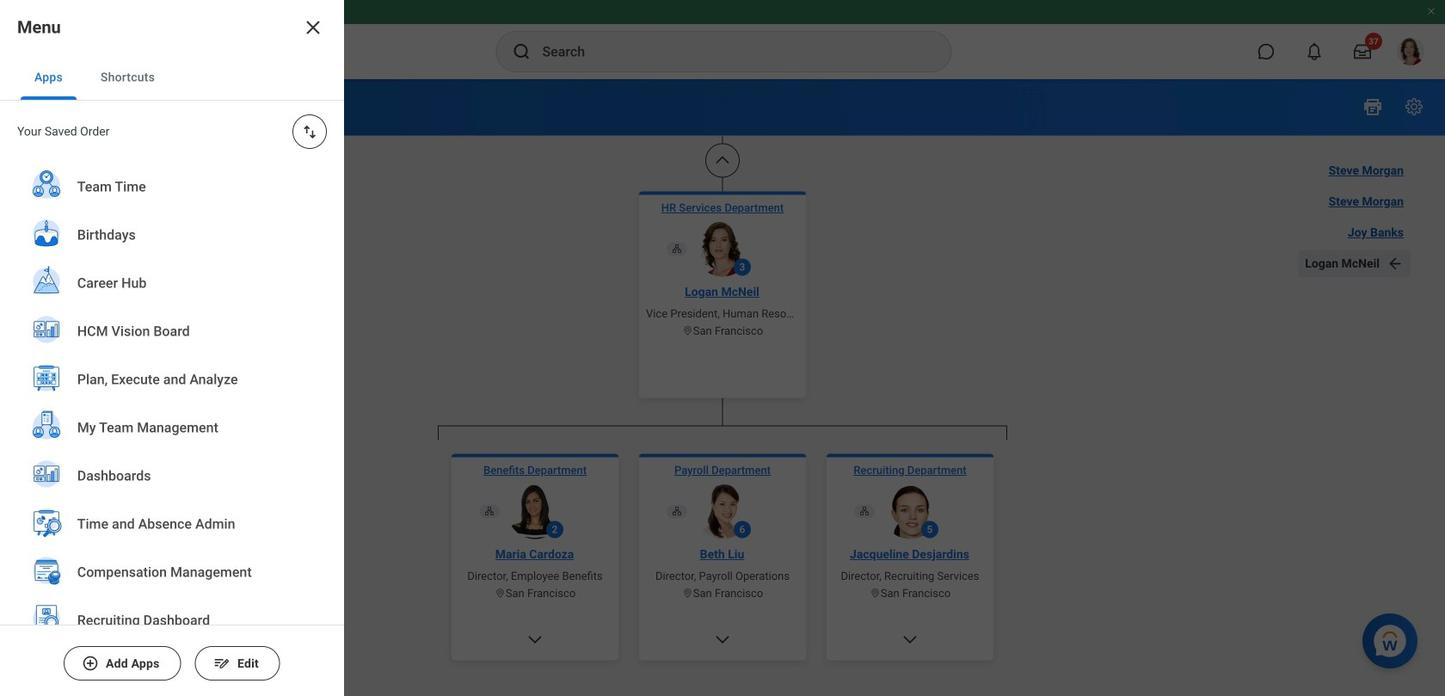 Task type: locate. For each thing, give the bounding box(es) containing it.
2 view team image from the left
[[860, 506, 870, 516]]

view team image
[[672, 506, 683, 516]]

1 view team image from the left
[[485, 506, 495, 516]]

tab list
[[0, 55, 344, 101]]

0 horizontal spatial view team image
[[485, 506, 495, 516]]

view team image for location image
[[485, 506, 495, 516]]

arrow left image
[[1387, 255, 1405, 272]]

profile logan mcneil element
[[1387, 33, 1436, 71]]

view team image for first location icon from the right
[[860, 506, 870, 516]]

change selection image
[[248, 99, 269, 119]]

view team image
[[485, 506, 495, 516], [860, 506, 870, 516]]

location image
[[682, 588, 693, 599], [870, 588, 881, 599]]

close environment banner image
[[1427, 6, 1437, 16]]

1 horizontal spatial view team image
[[860, 506, 870, 516]]

print org chart image
[[1363, 96, 1384, 117]]

banner
[[0, 0, 1446, 79]]

search image
[[512, 41, 532, 62]]

chevron up image
[[714, 152, 732, 169]]

0 horizontal spatial location image
[[682, 588, 693, 599]]

list
[[0, 163, 344, 696]]

main content
[[0, 0, 1446, 696]]

1 horizontal spatial location image
[[870, 588, 881, 599]]



Task type: describe. For each thing, give the bounding box(es) containing it.
notifications large image
[[1306, 43, 1324, 60]]

plus circle image
[[82, 655, 99, 672]]

location image
[[495, 588, 506, 599]]

select org chart metrics image
[[1405, 96, 1425, 117]]

2 location image from the left
[[870, 588, 881, 599]]

1 location image from the left
[[682, 588, 693, 599]]

hr services department, logan mcneil, 3 direct reports element
[[438, 440, 1008, 696]]

sort image
[[301, 123, 318, 140]]

x image
[[303, 17, 324, 38]]

inbox large image
[[1355, 43, 1372, 60]]

global navigation dialog
[[0, 0, 344, 696]]

text edit image
[[213, 655, 230, 672]]



Task type: vqa. For each thing, say whether or not it's contained in the screenshot.
the bottom the selecting
no



